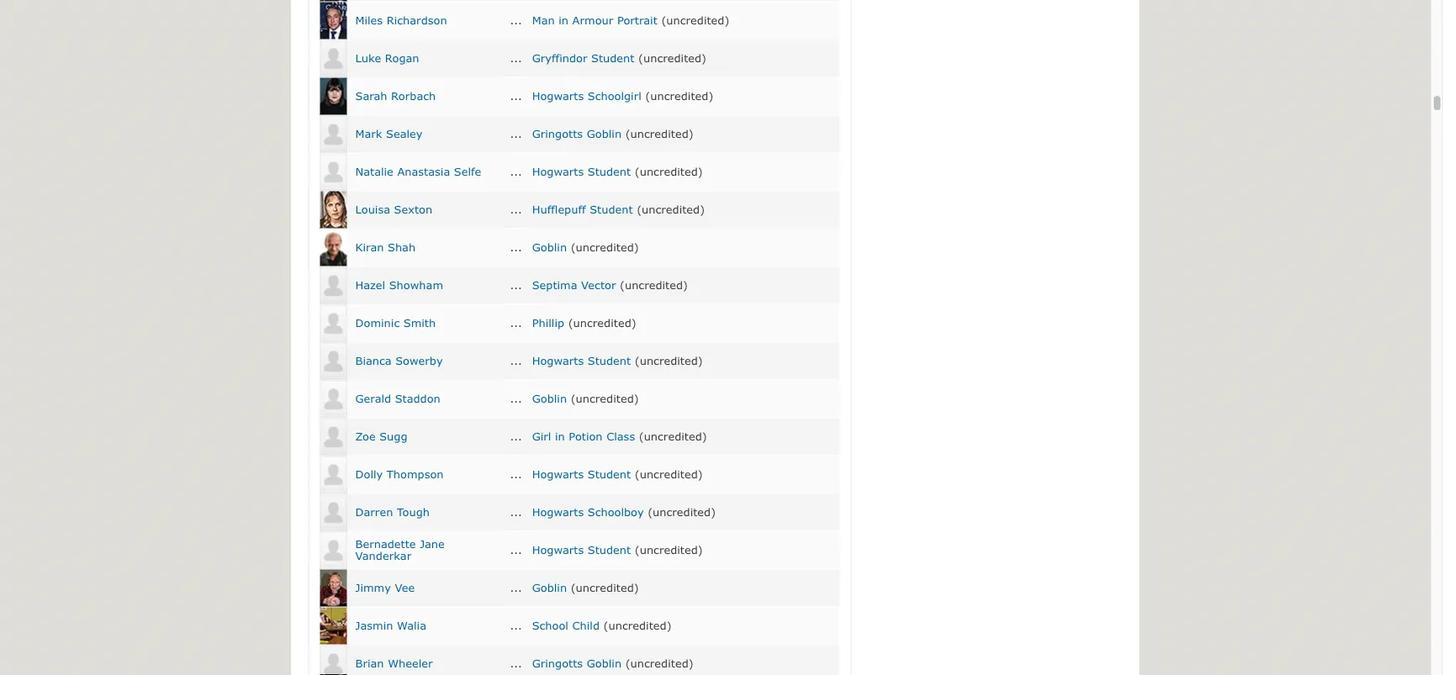 Task type: locate. For each thing, give the bounding box(es) containing it.
vector
[[581, 279, 616, 292]]

2 gringotts goblin link from the top
[[532, 657, 622, 670]]

4 hogwarts from the top
[[532, 468, 584, 481]]

3 goblin link from the top
[[532, 581, 567, 594]]

18 ... from the top
[[510, 657, 522, 670]]

vanderkar
[[355, 550, 411, 563]]

hogwarts down girl
[[532, 468, 584, 481]]

... for hazel showham
[[510, 279, 522, 292]]

gryffindor
[[532, 51, 587, 65]]

1 vertical spatial goblin link
[[532, 392, 567, 405]]

goblin (uncredited) up potion
[[532, 392, 639, 405]]

1 hogwarts student link from the top
[[532, 165, 631, 178]]

miles
[[355, 14, 383, 27]]

jasmin
[[355, 619, 393, 632]]

in
[[559, 14, 569, 27], [555, 430, 565, 443]]

jasmin walia image
[[320, 608, 347, 645]]

phillip (uncredited)
[[532, 316, 636, 329]]

gringotts goblin link down child
[[532, 657, 622, 670]]

hogwarts student (uncredited) up hufflepuff student (uncredited) at the top
[[532, 165, 703, 178]]

student up schoolgirl
[[591, 51, 635, 65]]

hogwarts student (uncredited) for bianca sowerby
[[532, 354, 703, 367]]

hogwarts
[[532, 89, 584, 102], [532, 165, 584, 178], [532, 354, 584, 367], [532, 468, 584, 481], [532, 506, 584, 519], [532, 544, 584, 557]]

goblin (uncredited) down hufflepuff student link
[[532, 241, 639, 254]]

zoe sugg image
[[320, 419, 347, 456]]

goblin down schoolgirl
[[587, 127, 622, 140]]

brian
[[355, 657, 384, 670]]

hogwarts for dolly thompson
[[532, 468, 584, 481]]

2 hogwarts student link from the top
[[532, 354, 631, 367]]

15 ... from the top
[[510, 544, 522, 557]]

student
[[591, 51, 635, 65], [588, 165, 631, 178], [590, 203, 633, 216], [588, 354, 631, 367], [588, 468, 631, 481], [588, 544, 631, 557]]

hogwarts schoolgirl link
[[532, 89, 642, 102]]

student for bernadette jane vanderkar
[[588, 544, 631, 557]]

hogwarts for bianca sowerby
[[532, 354, 584, 367]]

natalie anastasia selfe image
[[320, 154, 347, 191]]

dominic smith
[[355, 316, 436, 329]]

1 vertical spatial gringotts goblin (uncredited)
[[532, 657, 694, 670]]

hogwarts student link down hogwarts schoolboy link
[[532, 544, 631, 557]]

goblin link up septima
[[532, 241, 567, 254]]

shah
[[388, 241, 416, 254]]

2 gringotts from the top
[[532, 657, 583, 670]]

... for dominic smith
[[510, 316, 522, 329]]

dolly thompson image
[[320, 457, 347, 494]]

hazel showham link
[[355, 279, 443, 292]]

kiran shah
[[355, 241, 416, 254]]

5 hogwarts from the top
[[532, 506, 584, 519]]

3 hogwarts student link from the top
[[532, 468, 631, 481]]

hogwarts down hogwarts schoolboy link
[[532, 544, 584, 557]]

14 ... from the top
[[510, 506, 522, 519]]

6 hogwarts from the top
[[532, 544, 584, 557]]

hogwarts up the 'hufflepuff' on the top left of page
[[532, 165, 584, 178]]

4 hogwarts student link from the top
[[532, 544, 631, 557]]

gringotts down the school
[[532, 657, 583, 670]]

gringotts goblin (uncredited) down schoolgirl
[[532, 127, 694, 140]]

hogwarts student link for natalie anastasia selfe
[[532, 165, 631, 178]]

richardson
[[387, 14, 447, 27]]

hogwarts student (uncredited) for bernadette jane vanderkar
[[532, 544, 703, 557]]

hogwarts student link down 'phillip (uncredited)'
[[532, 354, 631, 367]]

8 ... from the top
[[510, 279, 522, 292]]

1 vertical spatial gringotts goblin link
[[532, 657, 622, 670]]

hogwarts down gryffindor
[[532, 89, 584, 102]]

brian wheeler
[[355, 657, 433, 670]]

goblin up septima
[[532, 241, 567, 254]]

in right girl
[[555, 430, 565, 443]]

13 ... from the top
[[510, 468, 522, 481]]

class
[[607, 430, 635, 443]]

... for bernadette jane vanderkar
[[510, 544, 522, 557]]

gringotts for mark sealey
[[532, 127, 583, 140]]

hogwarts student (uncredited) up the "schoolboy"
[[532, 468, 703, 481]]

3 ... from the top
[[510, 89, 522, 102]]

gryffindor student (uncredited)
[[532, 51, 707, 65]]

sarah rorbach link
[[355, 89, 436, 102]]

1 hogwarts student (uncredited) from the top
[[532, 165, 703, 178]]

richard alan reid image
[[320, 0, 347, 2]]

0 vertical spatial goblin (uncredited)
[[532, 241, 639, 254]]

5 ... from the top
[[510, 165, 522, 178]]

goblin link
[[532, 241, 567, 254], [532, 392, 567, 405], [532, 581, 567, 594]]

1 hogwarts from the top
[[532, 89, 584, 102]]

student down the "schoolboy"
[[588, 544, 631, 557]]

vee
[[395, 581, 415, 594]]

miles richardson link
[[355, 14, 447, 27]]

hufflepuff student (uncredited)
[[532, 203, 705, 216]]

hogwarts student link up hufflepuff student link
[[532, 165, 631, 178]]

11 ... from the top
[[510, 392, 522, 405]]

hogwarts left the "schoolboy"
[[532, 506, 584, 519]]

... for zoe sugg
[[510, 430, 522, 443]]

6 ... from the top
[[510, 203, 522, 216]]

phillip
[[532, 316, 564, 329]]

rogan
[[385, 51, 419, 65]]

man in armour portrait (uncredited)
[[532, 14, 730, 27]]

12 ... from the top
[[510, 430, 522, 443]]

17 ... from the top
[[510, 619, 522, 632]]

1 vertical spatial goblin (uncredited)
[[532, 392, 639, 405]]

sarah rorbach
[[355, 89, 436, 102]]

student down 'phillip (uncredited)'
[[588, 354, 631, 367]]

student for natalie anastasia selfe
[[588, 165, 631, 178]]

hogwarts student link down girl in potion class link
[[532, 468, 631, 481]]

goblin (uncredited) for staddon
[[532, 392, 639, 405]]

gringotts for brian wheeler
[[532, 657, 583, 670]]

goblin link up girl
[[532, 392, 567, 405]]

school child (uncredited)
[[532, 619, 672, 632]]

schoolboy
[[588, 506, 644, 519]]

4 hogwarts student (uncredited) from the top
[[532, 544, 703, 557]]

1 gringotts from the top
[[532, 127, 583, 140]]

jimmy vee image
[[320, 570, 347, 607]]

hogwarts student (uncredited)
[[532, 165, 703, 178], [532, 354, 703, 367], [532, 468, 703, 481], [532, 544, 703, 557]]

goblin (uncredited) up child
[[532, 581, 639, 594]]

... for louisa sexton
[[510, 203, 522, 216]]

girl in potion class (uncredited)
[[532, 430, 707, 443]]

hogwarts down phillip link
[[532, 354, 584, 367]]

darren
[[355, 506, 393, 519]]

natalie
[[355, 165, 393, 178]]

gringotts goblin (uncredited)
[[532, 127, 694, 140], [532, 657, 694, 670]]

9 ... from the top
[[510, 316, 522, 329]]

hogwarts student (uncredited) down 'phillip (uncredited)'
[[532, 354, 703, 367]]

16 ... from the top
[[510, 581, 522, 594]]

7 ... from the top
[[510, 241, 522, 254]]

gringotts goblin (uncredited) down school child (uncredited)
[[532, 657, 694, 670]]

sowerby
[[395, 354, 443, 367]]

3 goblin (uncredited) from the top
[[532, 581, 639, 594]]

hogwarts student link
[[532, 165, 631, 178], [532, 354, 631, 367], [532, 468, 631, 481], [532, 544, 631, 557]]

darren tough image
[[320, 495, 347, 532]]

student right the 'hufflepuff' on the top left of page
[[590, 203, 633, 216]]

3 hogwarts student (uncredited) from the top
[[532, 468, 703, 481]]

in right man
[[559, 14, 569, 27]]

hogwarts student link for bernadette jane vanderkar
[[532, 544, 631, 557]]

hazel
[[355, 279, 385, 292]]

10 ... from the top
[[510, 354, 522, 367]]

student up the "schoolboy"
[[588, 468, 631, 481]]

gringotts goblin link for mark sealey
[[532, 127, 622, 140]]

1 gringotts goblin (uncredited) from the top
[[532, 127, 694, 140]]

goblin
[[587, 127, 622, 140], [532, 241, 567, 254], [532, 392, 567, 405], [532, 581, 567, 594], [587, 657, 622, 670]]

student up hufflepuff student (uncredited) at the top
[[588, 165, 631, 178]]

2 gringotts goblin (uncredited) from the top
[[532, 657, 694, 670]]

2 goblin link from the top
[[532, 392, 567, 405]]

dominic smith image
[[320, 305, 347, 342]]

1 gringotts goblin link from the top
[[532, 127, 622, 140]]

2 goblin (uncredited) from the top
[[532, 392, 639, 405]]

gerald staddon link
[[355, 392, 441, 405]]

gringotts goblin link down "hogwarts schoolgirl" link
[[532, 127, 622, 140]]

4 ... from the top
[[510, 127, 522, 140]]

sexton
[[394, 203, 432, 216]]

louisa
[[355, 203, 390, 216]]

jimmy
[[355, 581, 391, 594]]

hufflepuff
[[532, 203, 586, 216]]

miles richardson image
[[320, 3, 347, 40]]

student for bianca sowerby
[[588, 354, 631, 367]]

hogwarts for sarah rorbach
[[532, 89, 584, 102]]

louisa sexton link
[[355, 203, 432, 216]]

bianca sowerby image
[[320, 343, 347, 380]]

jasmin walia link
[[355, 619, 426, 632]]

0 vertical spatial gringotts
[[532, 127, 583, 140]]

walia
[[397, 619, 426, 632]]

kiran
[[355, 241, 384, 254]]

girl in potion class link
[[532, 430, 635, 443]]

gerald staddon image
[[320, 381, 347, 418]]

0 vertical spatial in
[[559, 14, 569, 27]]

gerald staddon
[[355, 392, 441, 405]]

gringotts goblin link
[[532, 127, 622, 140], [532, 657, 622, 670]]

2 hogwarts from the top
[[532, 165, 584, 178]]

1 goblin link from the top
[[532, 241, 567, 254]]

bernadette jane vanderkar image
[[320, 533, 347, 570]]

gringotts down "hogwarts schoolgirl" link
[[532, 127, 583, 140]]

0 vertical spatial gringotts goblin (uncredited)
[[532, 127, 694, 140]]

0 vertical spatial goblin link
[[532, 241, 567, 254]]

miles richardson
[[355, 14, 447, 27]]

1 vertical spatial gringotts
[[532, 657, 583, 670]]

2 vertical spatial goblin (uncredited)
[[532, 581, 639, 594]]

3 hogwarts from the top
[[532, 354, 584, 367]]

1 ... from the top
[[510, 14, 522, 27]]

armour
[[572, 14, 613, 27]]

wheeler
[[388, 657, 433, 670]]

1 goblin (uncredited) from the top
[[532, 241, 639, 254]]

goblin for kiran shah
[[532, 241, 567, 254]]

(uncredited)
[[661, 14, 730, 27], [638, 51, 707, 65], [645, 89, 714, 102], [626, 127, 694, 140], [635, 165, 703, 178], [637, 203, 705, 216], [571, 241, 639, 254], [620, 279, 688, 292], [568, 316, 636, 329], [635, 354, 703, 367], [571, 392, 639, 405], [639, 430, 707, 443], [635, 468, 703, 481], [648, 506, 716, 519], [635, 544, 703, 557], [571, 581, 639, 594], [604, 619, 672, 632], [626, 657, 694, 670]]

hogwarts student link for bianca sowerby
[[532, 354, 631, 367]]

hogwarts student (uncredited) down the "schoolboy"
[[532, 544, 703, 557]]

louisa sexton image
[[320, 192, 347, 229]]

2 ... from the top
[[510, 51, 522, 65]]

sealey
[[386, 127, 423, 140]]

natalie anastasia selfe link
[[355, 165, 481, 178]]

2 hogwarts student (uncredited) from the top
[[532, 354, 703, 367]]

0 vertical spatial gringotts goblin link
[[532, 127, 622, 140]]

1 vertical spatial in
[[555, 430, 565, 443]]

goblin link up the school
[[532, 581, 567, 594]]

mark sealey
[[355, 127, 423, 140]]

... for bianca sowerby
[[510, 354, 522, 367]]

schoolgirl
[[588, 89, 642, 102]]

goblin (uncredited) for shah
[[532, 241, 639, 254]]

goblin up girl
[[532, 392, 567, 405]]

2 vertical spatial goblin link
[[532, 581, 567, 594]]

goblin up the school
[[532, 581, 567, 594]]

goblin (uncredited)
[[532, 241, 639, 254], [532, 392, 639, 405], [532, 581, 639, 594]]



Task type: describe. For each thing, give the bounding box(es) containing it.
... for brian wheeler
[[510, 657, 522, 670]]

brian wheeler link
[[355, 657, 433, 670]]

... for dolly thompson
[[510, 468, 522, 481]]

showham
[[389, 279, 443, 292]]

bernadette jane vanderkar
[[355, 537, 445, 563]]

... for darren tough
[[510, 506, 522, 519]]

septima
[[532, 279, 577, 292]]

anastasia
[[397, 165, 450, 178]]

gringotts goblin (uncredited) for wheeler
[[532, 657, 694, 670]]

... for natalie anastasia selfe
[[510, 165, 522, 178]]

dolly thompson
[[355, 468, 444, 481]]

mark sealey link
[[355, 127, 423, 140]]

hogwarts schoolboy (uncredited)
[[532, 506, 716, 519]]

luke rogan
[[355, 51, 419, 65]]

in for girl
[[555, 430, 565, 443]]

hazel showham image
[[320, 268, 347, 305]]

sarah
[[355, 89, 387, 102]]

phillip link
[[532, 316, 564, 329]]

tough
[[397, 506, 430, 519]]

thompson
[[387, 468, 444, 481]]

girl
[[532, 430, 551, 443]]

dolly thompson link
[[355, 468, 444, 481]]

... for luke rogan
[[510, 51, 522, 65]]

... for gerald staddon
[[510, 392, 522, 405]]

... for jasmin walia
[[510, 619, 522, 632]]

goblin link for gerald staddon
[[532, 392, 567, 405]]

goblin for jimmy vee
[[532, 581, 567, 594]]

luke rogan image
[[320, 41, 347, 78]]

goblin (uncredited) for vee
[[532, 581, 639, 594]]

mark sealey image
[[320, 116, 347, 153]]

mark
[[355, 127, 382, 140]]

portrait
[[617, 14, 658, 27]]

bianca sowerby link
[[355, 354, 443, 367]]

jimmy vee link
[[355, 581, 415, 594]]

septima vector (uncredited)
[[532, 279, 688, 292]]

potion
[[569, 430, 603, 443]]

hogwarts for darren tough
[[532, 506, 584, 519]]

bianca
[[355, 354, 392, 367]]

hogwarts for natalie anastasia selfe
[[532, 165, 584, 178]]

school
[[532, 619, 568, 632]]

dominic smith link
[[355, 316, 436, 329]]

gringotts goblin link for brian wheeler
[[532, 657, 622, 670]]

brian wheeler image
[[320, 646, 347, 675]]

student for louisa sexton
[[590, 203, 633, 216]]

sugg
[[380, 430, 408, 443]]

... for mark sealey
[[510, 127, 522, 140]]

goblin link for kiran shah
[[532, 241, 567, 254]]

gryffindor student link
[[532, 51, 635, 65]]

hogwarts student (uncredited) for dolly thompson
[[532, 468, 703, 481]]

goblin for gerald staddon
[[532, 392, 567, 405]]

natalie anastasia selfe
[[355, 165, 481, 178]]

sarah rorbach image
[[320, 78, 347, 115]]

... for jimmy vee
[[510, 581, 522, 594]]

hazel showham
[[355, 279, 443, 292]]

rorbach
[[391, 89, 436, 102]]

gringotts goblin (uncredited) for sealey
[[532, 127, 694, 140]]

student for luke rogan
[[591, 51, 635, 65]]

dolly
[[355, 468, 383, 481]]

hogwarts student link for dolly thompson
[[532, 468, 631, 481]]

bernadette
[[355, 537, 416, 550]]

zoe sugg link
[[355, 430, 408, 443]]

hufflepuff student link
[[532, 203, 633, 216]]

bernadette jane vanderkar link
[[355, 537, 445, 563]]

luke rogan link
[[355, 51, 419, 65]]

man
[[532, 14, 555, 27]]

... for miles richardson
[[510, 14, 522, 27]]

darren tough
[[355, 506, 430, 519]]

goblin link for jimmy vee
[[532, 581, 567, 594]]

dominic
[[355, 316, 400, 329]]

student for dolly thompson
[[588, 468, 631, 481]]

... for kiran shah
[[510, 241, 522, 254]]

... for sarah rorbach
[[510, 89, 522, 102]]

jimmy vee
[[355, 581, 415, 594]]

louisa sexton
[[355, 203, 432, 216]]

luke
[[355, 51, 381, 65]]

jane
[[420, 537, 445, 550]]

in for man
[[559, 14, 569, 27]]

staddon
[[395, 392, 441, 405]]

zoe sugg
[[355, 430, 408, 443]]

child
[[572, 619, 600, 632]]

jasmin walia
[[355, 619, 426, 632]]

kiran shah link
[[355, 241, 416, 254]]

zoe
[[355, 430, 376, 443]]

school child link
[[532, 619, 600, 632]]

goblin down school child (uncredited)
[[587, 657, 622, 670]]

hogwarts for bernadette jane vanderkar
[[532, 544, 584, 557]]

hogwarts student (uncredited) for natalie anastasia selfe
[[532, 165, 703, 178]]

hogwarts schoolboy link
[[532, 506, 644, 519]]

selfe
[[454, 165, 481, 178]]

darren tough link
[[355, 506, 430, 519]]

man in armour portrait link
[[532, 14, 658, 27]]

smith
[[404, 316, 436, 329]]

hogwarts schoolgirl (uncredited)
[[532, 89, 714, 102]]

septima vector link
[[532, 279, 616, 292]]

kiran shah image
[[320, 230, 347, 267]]



Task type: vqa. For each thing, say whether or not it's contained in the screenshot.
"Brian Wheeler" icon
yes



